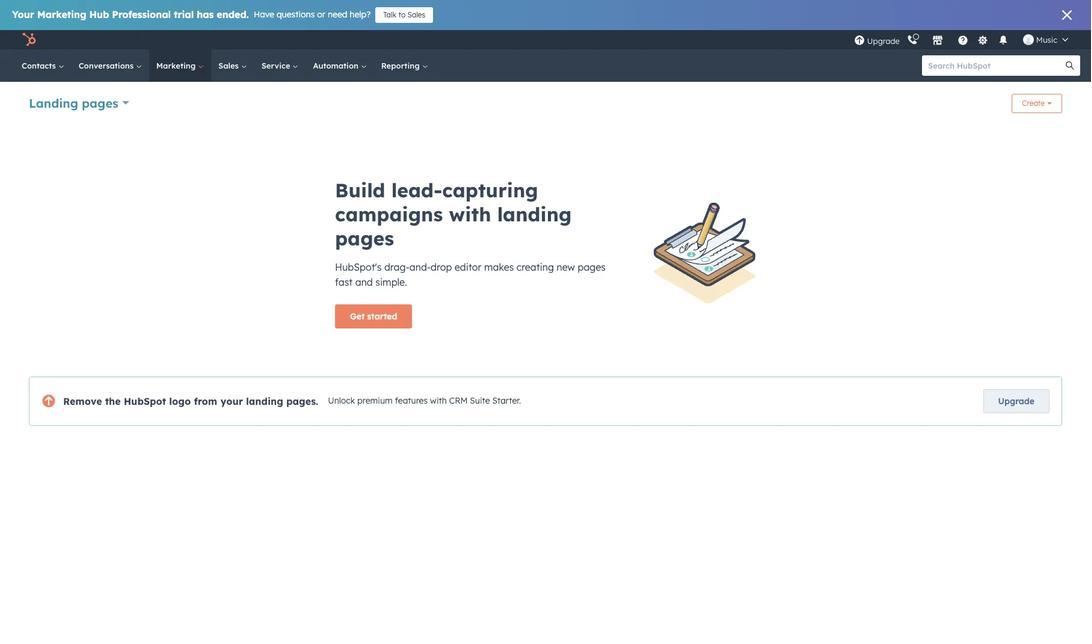 Task type: describe. For each thing, give the bounding box(es) containing it.
greg robinson image
[[1024, 34, 1035, 45]]

automation link
[[306, 49, 374, 82]]

questions
[[277, 9, 315, 20]]

your marketing hub professional trial has ended. have questions or need help?
[[12, 8, 371, 20]]

get
[[350, 311, 365, 322]]

premium
[[358, 396, 393, 406]]

sales link
[[211, 49, 254, 82]]

or
[[317, 9, 326, 20]]

settings link
[[976, 33, 991, 46]]

1 vertical spatial marketing
[[156, 61, 198, 70]]

help image
[[958, 36, 969, 46]]

1 vertical spatial with
[[430, 396, 447, 406]]

pages inside the build lead-capturing campaigns with landing pages
[[335, 226, 394, 250]]

simple.
[[376, 276, 407, 288]]

and
[[356, 276, 373, 288]]

close image
[[1063, 10, 1073, 20]]

fast
[[335, 276, 353, 288]]

contacts
[[22, 61, 58, 70]]

starter.
[[493, 396, 521, 406]]

with inside the build lead-capturing campaigns with landing pages
[[449, 202, 491, 226]]

marketing link
[[149, 49, 211, 82]]

settings image
[[978, 35, 989, 46]]

landing pages banner
[[29, 90, 1063, 118]]

contacts link
[[14, 49, 71, 82]]

landing pages button
[[29, 94, 130, 112]]

upgrade image
[[855, 35, 866, 46]]

marketplaces image
[[933, 36, 944, 46]]

have
[[254, 9, 274, 20]]

unlock
[[328, 396, 355, 406]]

help?
[[350, 9, 371, 20]]

calling icon button
[[903, 32, 923, 48]]

music
[[1037, 35, 1058, 45]]

create button
[[1013, 94, 1063, 113]]

remove
[[63, 395, 102, 408]]

talk to sales
[[384, 10, 426, 19]]

notifications image
[[999, 36, 1009, 46]]

landing pages
[[29, 95, 119, 110]]

pages inside popup button
[[82, 95, 119, 110]]

music button
[[1017, 30, 1076, 49]]

hubspot's drag-and-drop editor makes creating new pages fast and simple.
[[335, 261, 606, 288]]

landing inside the build lead-capturing campaigns with landing pages
[[498, 202, 572, 226]]

hubspot image
[[22, 33, 36, 47]]

hubspot's
[[335, 261, 382, 273]]

service
[[262, 61, 293, 70]]

notifications button
[[994, 30, 1014, 49]]

logo
[[169, 395, 191, 408]]

and-
[[410, 261, 431, 273]]

from
[[194, 395, 217, 408]]

search button
[[1061, 55, 1081, 76]]

unlock premium features with crm suite starter.
[[328, 396, 521, 406]]

conversations link
[[71, 49, 149, 82]]

crm
[[449, 396, 468, 406]]

sales inside sales link
[[219, 61, 241, 70]]

landing
[[29, 95, 78, 110]]

automation
[[313, 61, 361, 70]]



Task type: locate. For each thing, give the bounding box(es) containing it.
campaigns
[[335, 202, 443, 226]]

service link
[[254, 49, 306, 82]]

pages right new
[[578, 261, 606, 273]]

talk
[[384, 10, 397, 19]]

0 vertical spatial upgrade
[[868, 36, 900, 45]]

1 vertical spatial pages
[[335, 226, 394, 250]]

1 vertical spatial landing
[[246, 395, 283, 408]]

pages down conversations
[[82, 95, 119, 110]]

upgrade link
[[984, 389, 1050, 414]]

your
[[221, 395, 243, 408]]

1 horizontal spatial pages
[[335, 226, 394, 250]]

landing right your
[[246, 395, 283, 408]]

2 horizontal spatial pages
[[578, 261, 606, 273]]

trial
[[174, 8, 194, 20]]

0 vertical spatial with
[[449, 202, 491, 226]]

with
[[449, 202, 491, 226], [430, 396, 447, 406]]

talk to sales button
[[376, 7, 434, 23]]

landing
[[498, 202, 572, 226], [246, 395, 283, 408]]

has
[[197, 8, 214, 20]]

menu containing music
[[853, 30, 1077, 49]]

0 horizontal spatial landing
[[246, 395, 283, 408]]

1 horizontal spatial sales
[[408, 10, 426, 19]]

0 horizontal spatial upgrade
[[868, 36, 900, 45]]

with left crm
[[430, 396, 447, 406]]

reporting link
[[374, 49, 436, 82]]

search image
[[1067, 61, 1075, 70]]

0 vertical spatial marketing
[[37, 8, 86, 20]]

drop
[[431, 261, 452, 273]]

sales
[[408, 10, 426, 19], [219, 61, 241, 70]]

marketplaces button
[[926, 30, 951, 49]]

0 horizontal spatial with
[[430, 396, 447, 406]]

marketing down trial
[[156, 61, 198, 70]]

makes
[[485, 261, 514, 273]]

creating
[[517, 261, 554, 273]]

upgrade inside 'menu'
[[868, 36, 900, 45]]

1 vertical spatial sales
[[219, 61, 241, 70]]

hubspot
[[124, 395, 166, 408]]

reporting
[[381, 61, 422, 70]]

sales left service
[[219, 61, 241, 70]]

with up the editor
[[449, 202, 491, 226]]

professional
[[112, 8, 171, 20]]

2 vertical spatial pages
[[578, 261, 606, 273]]

upgrade
[[868, 36, 900, 45], [999, 396, 1035, 407]]

sales inside talk to sales button
[[408, 10, 426, 19]]

new
[[557, 261, 575, 273]]

0 horizontal spatial marketing
[[37, 8, 86, 20]]

get started button
[[335, 305, 413, 329]]

marketing
[[37, 8, 86, 20], [156, 61, 198, 70]]

pages up hubspot's
[[335, 226, 394, 250]]

1 horizontal spatial marketing
[[156, 61, 198, 70]]

suite
[[470, 396, 490, 406]]

1 horizontal spatial upgrade
[[999, 396, 1035, 407]]

hub
[[89, 8, 109, 20]]

help button
[[953, 30, 974, 49]]

hubspot link
[[14, 33, 45, 47]]

1 horizontal spatial landing
[[498, 202, 572, 226]]

pages
[[82, 95, 119, 110], [335, 226, 394, 250], [578, 261, 606, 273]]

pages inside hubspot's drag-and-drop editor makes creating new pages fast and simple.
[[578, 261, 606, 273]]

capturing
[[443, 178, 539, 202]]

build lead-capturing campaigns with landing pages
[[335, 178, 572, 250]]

calling icon image
[[908, 35, 918, 46]]

lead-
[[392, 178, 443, 202]]

marketing left hub
[[37, 8, 86, 20]]

1 vertical spatial upgrade
[[999, 396, 1035, 407]]

pages.
[[287, 395, 319, 408]]

build
[[335, 178, 386, 202]]

drag-
[[385, 261, 410, 273]]

sales right to
[[408, 10, 426, 19]]

0 vertical spatial pages
[[82, 95, 119, 110]]

Search HubSpot search field
[[923, 55, 1070, 76]]

started
[[368, 311, 398, 322]]

1 horizontal spatial with
[[449, 202, 491, 226]]

0 vertical spatial landing
[[498, 202, 572, 226]]

menu
[[853, 30, 1077, 49]]

need
[[328, 9, 348, 20]]

0 vertical spatial sales
[[408, 10, 426, 19]]

the
[[105, 395, 121, 408]]

your
[[12, 8, 34, 20]]

to
[[399, 10, 406, 19]]

create
[[1023, 99, 1046, 108]]

0 horizontal spatial pages
[[82, 95, 119, 110]]

ended.
[[217, 8, 249, 20]]

remove the hubspot logo from your landing pages.
[[63, 395, 319, 408]]

landing up the creating
[[498, 202, 572, 226]]

0 horizontal spatial sales
[[219, 61, 241, 70]]

get started
[[350, 311, 398, 322]]

editor
[[455, 261, 482, 273]]

features
[[395, 396, 428, 406]]

conversations
[[79, 61, 136, 70]]



Task type: vqa. For each thing, say whether or not it's contained in the screenshot.
the Hub on the left of page
yes



